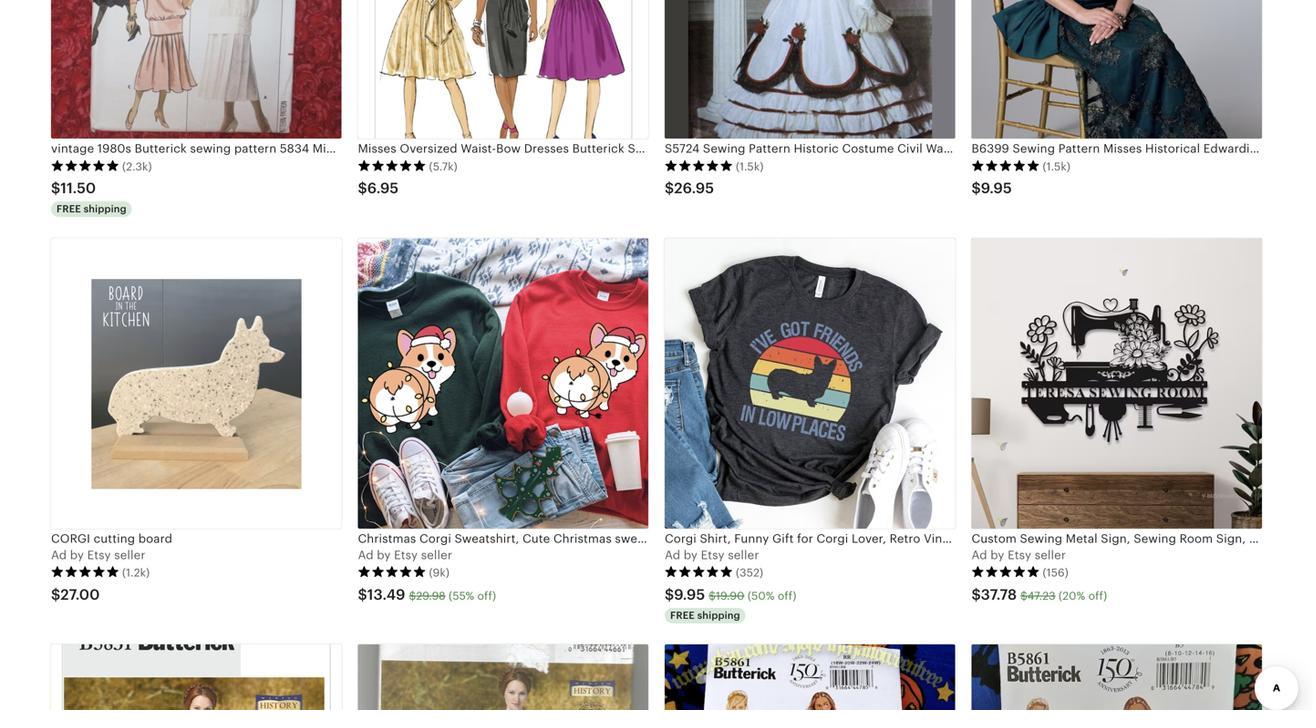 Task type: describe. For each thing, give the bounding box(es) containing it.
$ for $ 27.00
[[51, 587, 60, 603]]

y for 37.78
[[998, 549, 1005, 562]]

5 out of 5 stars image up 13.49 at the left bottom of page
[[358, 566, 426, 579]]

d inside corgi cutting board a d b y etsy seller
[[59, 549, 67, 562]]

butterick pattern 5831- civil war dress-costume dress size 8-16 image
[[51, 645, 342, 711]]

and
[[377, 142, 399, 156]]

etsy for 9.95
[[701, 549, 725, 562]]

board
[[138, 532, 172, 546]]

a for 9.95
[[665, 549, 673, 562]]

cutting
[[94, 532, 135, 546]]

etsy for 37.78
[[1008, 549, 1032, 562]]

oversized
[[400, 142, 458, 156]]

$ 11.50 free shipping
[[51, 180, 127, 215]]

1 butterick from the left
[[135, 142, 187, 156]]

5 out of 5 stars image down vintage
[[51, 160, 120, 172]]

$ 27.00
[[51, 587, 100, 603]]

(5.7k)
[[429, 160, 458, 173]]

free inside $ 9.95 $ 19.90 (50% off) free shipping
[[671, 610, 695, 622]]

dresses
[[524, 142, 569, 156]]

misses oversized waist-bow dresses butterick sewing pattern b5850 image
[[358, 0, 649, 139]]

$ for $ 11.50 free shipping
[[51, 180, 60, 197]]

etsy inside corgi cutting board a d b y etsy seller
[[87, 549, 111, 562]]

$ inside $ 13.49 $ 29.98 (55% off)
[[409, 590, 416, 602]]

$ for $ 37.78 $ 47.23 (20% off)
[[972, 587, 981, 603]]

5 out of 5 stars image up the 37.78
[[972, 566, 1040, 579]]

$ 37.78 $ 47.23 (20% off)
[[972, 587, 1108, 603]]

37.78
[[981, 587, 1017, 603]]

butterick 5861 8-16 blouse boho top sewing pattern sizes 8-16 b5861 image
[[972, 645, 1263, 711]]

custom sewing metal sign, sewing room sign, personalized sewer name sign, sewing room decor, gift for grandma, sewing metal wall art, sewing image
[[972, 238, 1263, 529]]

$ 26.95
[[665, 180, 714, 197]]

5 out of 5 stars image up "27.00"
[[51, 566, 120, 579]]

sewing
[[628, 142, 671, 156]]

$ 13.49 $ 29.98 (55% off)
[[358, 587, 496, 603]]

$ for $ 9.95 $ 19.90 (50% off) free shipping
[[665, 587, 674, 603]]

a for 37.78
[[972, 549, 980, 562]]

27.00
[[60, 587, 100, 603]]

$ for $ 13.49 $ 29.98 (55% off)
[[358, 587, 367, 603]]

corgi shirt, funny gift for corgi lover, retro vintage corgi, corgi mom, wiener dog shirt, i've got friends in low places, corgi dad image
[[665, 238, 956, 529]]

b6399 sewing pattern misses historical edwardian era costume downton abbey dress sizes 6-22 butterick 6399 31664468196 31664468202 image
[[972, 0, 1263, 139]]

$ for $ 6.95
[[358, 180, 367, 197]]

9.95 for $ 9.95 $ 19.90 (50% off) free shipping
[[674, 587, 705, 603]]

y for 9.95
[[691, 549, 698, 562]]

(50%
[[748, 590, 775, 602]]

5 out of 5 stars image down pattern
[[665, 160, 733, 172]]

corgi cutting board image
[[51, 238, 342, 529]]

seller for 37.78
[[1035, 549, 1066, 562]]

a d b y etsy seller for 13.49
[[358, 549, 452, 562]]

d for 9.95
[[673, 549, 681, 562]]

a inside corgi cutting board a d b y etsy seller
[[51, 549, 59, 562]]

a for 13.49
[[358, 549, 366, 562]]

$ for $ 26.95
[[665, 180, 674, 197]]

b for 13.49
[[377, 549, 385, 562]]

shipping inside $ 11.50 free shipping
[[84, 204, 127, 215]]

d for 37.78
[[980, 549, 988, 562]]

y inside corgi cutting board a d b y etsy seller
[[77, 549, 84, 562]]

(20%
[[1059, 590, 1086, 602]]

a d b y etsy seller for 9.95
[[665, 549, 759, 562]]

47.23
[[1028, 590, 1056, 602]]

19.90
[[716, 590, 745, 602]]

$ 9.95 $ 19.90 (50% off) free shipping
[[665, 587, 797, 622]]

size
[[475, 142, 497, 156]]

2 butterick from the left
[[573, 142, 625, 156]]

off) for 9.95
[[778, 590, 797, 602]]

uncut
[[430, 142, 472, 156]]

sewing
[[190, 142, 231, 156]]

misses oversized waist-bow dresses butterick sewing pattern b5850
[[358, 142, 757, 156]]

butterick 5861 blouse boho top sewing pattern sizes 18-24 b5861 image
[[665, 645, 956, 711]]

10
[[501, 142, 514, 156]]

$ 6.95
[[358, 180, 399, 197]]



Task type: vqa. For each thing, say whether or not it's contained in the screenshot.
"$ 37.78 $ 47.23 (20% off)"
yes



Task type: locate. For each thing, give the bounding box(es) containing it.
3 b from the left
[[684, 549, 692, 562]]

seller up (1.2k) at the left bottom of the page
[[114, 549, 145, 562]]

3 y from the left
[[691, 549, 698, 562]]

26.95
[[674, 180, 714, 197]]

4 d from the left
[[980, 549, 988, 562]]

3 off) from the left
[[1089, 590, 1108, 602]]

d
[[59, 549, 67, 562], [366, 549, 374, 562], [673, 549, 681, 562], [980, 549, 988, 562]]

1 off) from the left
[[478, 590, 496, 602]]

a d b y etsy seller up (156) on the bottom right of the page
[[972, 549, 1066, 562]]

seller up (352)
[[728, 549, 759, 562]]

11.50
[[60, 180, 96, 197]]

2 b from the left
[[377, 549, 385, 562]]

0 vertical spatial free
[[57, 204, 81, 215]]

b up $ 9.95 $ 19.90 (50% off) free shipping
[[684, 549, 692, 562]]

b up the 37.78
[[991, 549, 999, 562]]

1 a from the left
[[51, 549, 59, 562]]

etsy
[[87, 549, 111, 562], [394, 549, 418, 562], [701, 549, 725, 562], [1008, 549, 1032, 562]]

0 horizontal spatial off)
[[478, 590, 496, 602]]

3 a d b y etsy seller from the left
[[972, 549, 1066, 562]]

butterick up (2.3k) in the top left of the page
[[135, 142, 187, 156]]

vintage 1980s butterick sewing pattern 5834 misses top and skirt uncut size 10 image
[[51, 0, 342, 139]]

4 a from the left
[[972, 549, 980, 562]]

etsy down cutting
[[87, 549, 111, 562]]

9.95 for $ 9.95
[[981, 180, 1012, 197]]

(156)
[[1043, 567, 1069, 579]]

s5724 sewing pattern historic costume civil war 1860s gone with the wind scarlett o'hara ball dress sizes 6-12/14-20 simplicity 5724 oop image
[[665, 0, 956, 139]]

seller for 9.95
[[728, 549, 759, 562]]

4 seller from the left
[[1035, 549, 1066, 562]]

1 y from the left
[[77, 549, 84, 562]]

free
[[57, 204, 81, 215], [671, 610, 695, 622]]

d up $ 9.95 $ 19.90 (50% off) free shipping
[[673, 549, 681, 562]]

(352)
[[736, 567, 764, 579]]

1 etsy from the left
[[87, 549, 111, 562]]

4 b from the left
[[991, 549, 999, 562]]

1 seller from the left
[[114, 549, 145, 562]]

2 seller from the left
[[421, 549, 452, 562]]

off) for 37.78
[[1089, 590, 1108, 602]]

1 b from the left
[[70, 549, 78, 562]]

1980s
[[97, 142, 131, 156]]

free inside $ 11.50 free shipping
[[57, 204, 81, 215]]

5 out of 5 stars image up $ 9.95
[[972, 160, 1040, 172]]

corgi cutting board a d b y etsy seller
[[51, 532, 172, 562]]

a
[[51, 549, 59, 562], [358, 549, 366, 562], [665, 549, 673, 562], [972, 549, 980, 562]]

butterick
[[135, 142, 187, 156], [573, 142, 625, 156]]

0 horizontal spatial free
[[57, 204, 81, 215]]

b5850
[[719, 142, 757, 156]]

seller up (9k)
[[421, 549, 452, 562]]

vintage 1980s butterick sewing pattern 5834 misses top and skirt uncut size 10
[[51, 142, 514, 156]]

0 horizontal spatial butterick
[[135, 142, 187, 156]]

$
[[51, 180, 60, 197], [358, 180, 367, 197], [665, 180, 674, 197], [972, 180, 981, 197], [51, 587, 60, 603], [358, 587, 367, 603], [665, 587, 674, 603], [972, 587, 981, 603], [409, 590, 416, 602], [709, 590, 716, 602], [1021, 590, 1028, 602]]

y up $ 9.95 $ 19.90 (50% off) free shipping
[[691, 549, 698, 562]]

1 d from the left
[[59, 549, 67, 562]]

2 a from the left
[[358, 549, 366, 562]]

corgi
[[51, 532, 90, 546]]

9.95
[[981, 180, 1012, 197], [674, 587, 705, 603]]

1 horizontal spatial misses
[[358, 142, 397, 156]]

a d b y etsy seller up (9k)
[[358, 549, 452, 562]]

5831 butterick sewing pattern uncut civil war era day dress petticoat size 8 10 12 14 16 reenactment image
[[358, 645, 649, 711]]

y
[[77, 549, 84, 562], [384, 549, 391, 562], [691, 549, 698, 562], [998, 549, 1005, 562]]

off) right "(50%"
[[778, 590, 797, 602]]

0 horizontal spatial misses
[[313, 142, 351, 156]]

1 horizontal spatial butterick
[[573, 142, 625, 156]]

a up $ 13.49 $ 29.98 (55% off)
[[358, 549, 366, 562]]

$ for $ 9.95
[[972, 180, 981, 197]]

1 vertical spatial shipping
[[698, 610, 741, 622]]

5834
[[280, 142, 309, 156]]

shipping
[[84, 204, 127, 215], [698, 610, 741, 622]]

4 etsy from the left
[[1008, 549, 1032, 562]]

shipping down 19.90
[[698, 610, 741, 622]]

1 (1.5k) from the left
[[736, 160, 764, 173]]

0 vertical spatial 9.95
[[981, 180, 1012, 197]]

shipping inside $ 9.95 $ 19.90 (50% off) free shipping
[[698, 610, 741, 622]]

1 misses from the left
[[313, 142, 351, 156]]

0 horizontal spatial a d b y etsy seller
[[358, 549, 452, 562]]

off) for 13.49
[[478, 590, 496, 602]]

etsy up 19.90
[[701, 549, 725, 562]]

y up the 37.78
[[998, 549, 1005, 562]]

(1.5k)
[[736, 160, 764, 173], [1043, 160, 1071, 173]]

9.95 inside $ 9.95 $ 19.90 (50% off) free shipping
[[674, 587, 705, 603]]

0 vertical spatial shipping
[[84, 204, 127, 215]]

3 seller from the left
[[728, 549, 759, 562]]

waist-
[[461, 142, 496, 156]]

misses
[[313, 142, 351, 156], [358, 142, 397, 156]]

1 horizontal spatial a d b y etsy seller
[[665, 549, 759, 562]]

3 a from the left
[[665, 549, 673, 562]]

shipping down 11.50
[[84, 204, 127, 215]]

d for 13.49
[[366, 549, 374, 562]]

5 out of 5 stars image up 19.90
[[665, 566, 733, 579]]

d down corgi
[[59, 549, 67, 562]]

b for 37.78
[[991, 549, 999, 562]]

2 off) from the left
[[778, 590, 797, 602]]

b down corgi
[[70, 549, 78, 562]]

3 etsy from the left
[[701, 549, 725, 562]]

2 (1.5k) from the left
[[1043, 160, 1071, 173]]

b inside corgi cutting board a d b y etsy seller
[[70, 549, 78, 562]]

b
[[70, 549, 78, 562], [377, 549, 385, 562], [684, 549, 692, 562], [991, 549, 999, 562]]

b up 13.49 at the left bottom of page
[[377, 549, 385, 562]]

a d b y etsy seller
[[358, 549, 452, 562], [665, 549, 759, 562], [972, 549, 1066, 562]]

5 out of 5 stars image down "and"
[[358, 160, 426, 172]]

1 vertical spatial free
[[671, 610, 695, 622]]

1 horizontal spatial off)
[[778, 590, 797, 602]]

29.98
[[416, 590, 446, 602]]

3 d from the left
[[673, 549, 681, 562]]

seller for 13.49
[[421, 549, 452, 562]]

a up $ 37.78 $ 47.23 (20% off)
[[972, 549, 980, 562]]

off) right the (55%
[[478, 590, 496, 602]]

1 vertical spatial 9.95
[[674, 587, 705, 603]]

4 y from the left
[[998, 549, 1005, 562]]

(1.2k)
[[122, 567, 150, 579]]

(55%
[[449, 590, 475, 602]]

pattern
[[674, 142, 716, 156]]

1 horizontal spatial free
[[671, 610, 695, 622]]

a down corgi
[[51, 549, 59, 562]]

misses left top at the top of page
[[313, 142, 351, 156]]

seller inside corgi cutting board a d b y etsy seller
[[114, 549, 145, 562]]

off)
[[478, 590, 496, 602], [778, 590, 797, 602], [1089, 590, 1108, 602]]

5 out of 5 stars image
[[51, 160, 120, 172], [358, 160, 426, 172], [665, 160, 733, 172], [972, 160, 1040, 172], [51, 566, 120, 579], [358, 566, 426, 579], [665, 566, 733, 579], [972, 566, 1040, 579]]

(1.5k) for $ 26.95
[[736, 160, 764, 173]]

0 horizontal spatial 9.95
[[674, 587, 705, 603]]

seller up (156) on the bottom right of the page
[[1035, 549, 1066, 562]]

christmas corgi sweatshirt, cute christmas sweater, corgi mom shirt, corgi crewneck, corgi lover hoodie, cute animal sweatshirt, corgi tee image
[[358, 238, 649, 529]]

2 y from the left
[[384, 549, 391, 562]]

2 horizontal spatial off)
[[1089, 590, 1108, 602]]

2 horizontal spatial a d b y etsy seller
[[972, 549, 1066, 562]]

(1.5k) for $ 9.95
[[1043, 160, 1071, 173]]

a d b y etsy seller for 37.78
[[972, 549, 1066, 562]]

6.95
[[367, 180, 399, 197]]

a d b y etsy seller up (352)
[[665, 549, 759, 562]]

off) inside $ 13.49 $ 29.98 (55% off)
[[478, 590, 496, 602]]

pattern
[[234, 142, 277, 156]]

etsy up 13.49 at the left bottom of page
[[394, 549, 418, 562]]

2 misses from the left
[[358, 142, 397, 156]]

$ 9.95
[[972, 180, 1012, 197]]

y for 13.49
[[384, 549, 391, 562]]

y up 13.49 at the left bottom of page
[[384, 549, 391, 562]]

butterick left sewing
[[573, 142, 625, 156]]

y down corgi
[[77, 549, 84, 562]]

etsy up $ 37.78 $ 47.23 (20% off)
[[1008, 549, 1032, 562]]

$ inside $ 37.78 $ 47.23 (20% off)
[[1021, 590, 1028, 602]]

off) inside $ 9.95 $ 19.90 (50% off) free shipping
[[778, 590, 797, 602]]

2 d from the left
[[366, 549, 374, 562]]

off) inside $ 37.78 $ 47.23 (20% off)
[[1089, 590, 1108, 602]]

$ inside $ 11.50 free shipping
[[51, 180, 60, 197]]

1 horizontal spatial 9.95
[[981, 180, 1012, 197]]

a up $ 9.95 $ 19.90 (50% off) free shipping
[[665, 549, 673, 562]]

d up 13.49 at the left bottom of page
[[366, 549, 374, 562]]

2 etsy from the left
[[394, 549, 418, 562]]

(2.3k)
[[122, 160, 152, 173]]

off) right '(20%'
[[1089, 590, 1108, 602]]

seller
[[114, 549, 145, 562], [421, 549, 452, 562], [728, 549, 759, 562], [1035, 549, 1066, 562]]

top
[[354, 142, 374, 156]]

13.49
[[367, 587, 406, 603]]

0 horizontal spatial shipping
[[84, 204, 127, 215]]

1 horizontal spatial (1.5k)
[[1043, 160, 1071, 173]]

(9k)
[[429, 567, 450, 579]]

1 a d b y etsy seller from the left
[[358, 549, 452, 562]]

1 horizontal spatial shipping
[[698, 610, 741, 622]]

etsy for 13.49
[[394, 549, 418, 562]]

2 a d b y etsy seller from the left
[[665, 549, 759, 562]]

skirt
[[402, 142, 427, 156]]

misses left the 'skirt'
[[358, 142, 397, 156]]

b for 9.95
[[684, 549, 692, 562]]

0 horizontal spatial (1.5k)
[[736, 160, 764, 173]]

bow
[[496, 142, 521, 156]]

d up the 37.78
[[980, 549, 988, 562]]

vintage
[[51, 142, 94, 156]]



